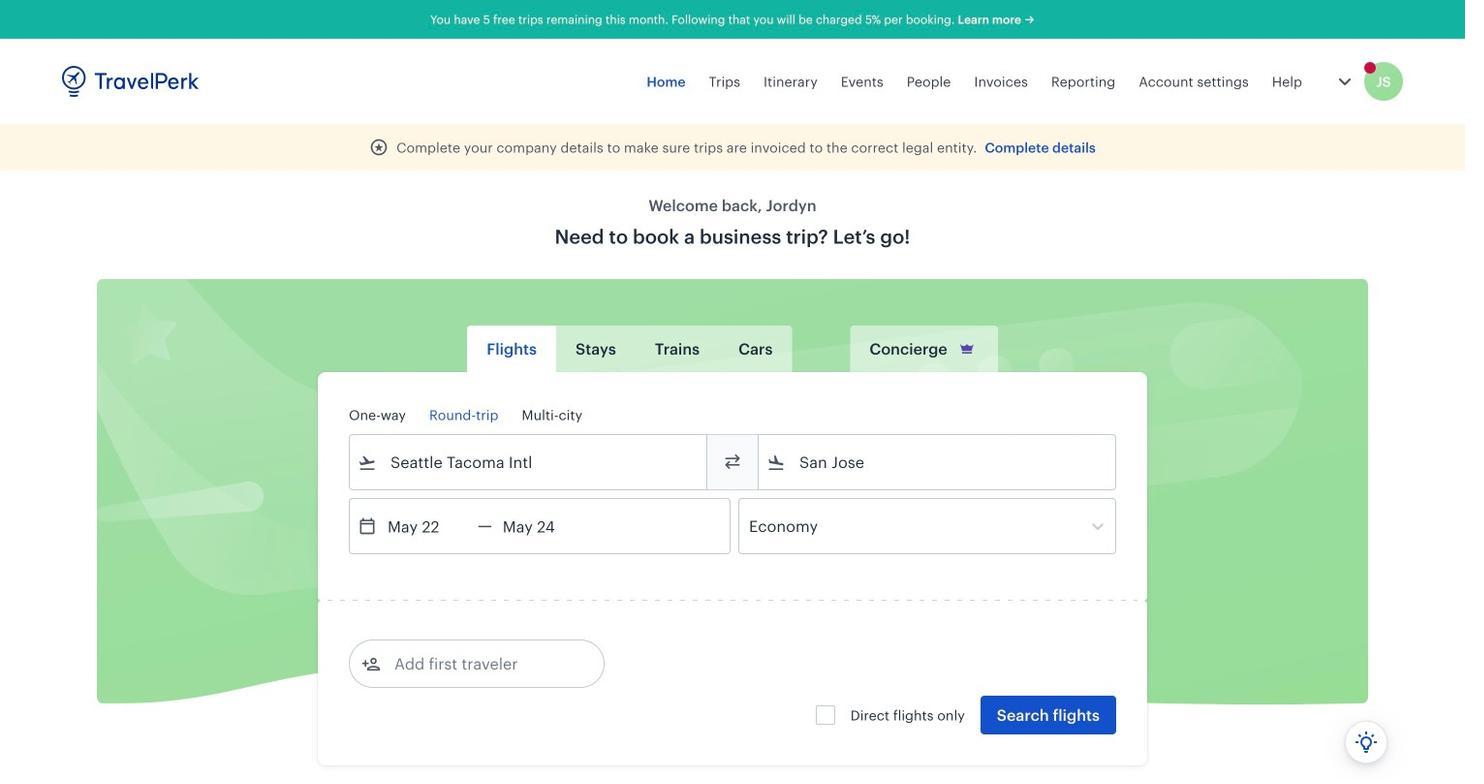 Task type: describe. For each thing, give the bounding box(es) containing it.
Return text field
[[492, 499, 593, 553]]



Task type: locate. For each thing, give the bounding box(es) containing it.
Depart text field
[[377, 499, 478, 553]]

To search field
[[786, 447, 1090, 478]]

Add first traveler search field
[[381, 648, 583, 679]]

From search field
[[377, 447, 681, 478]]



